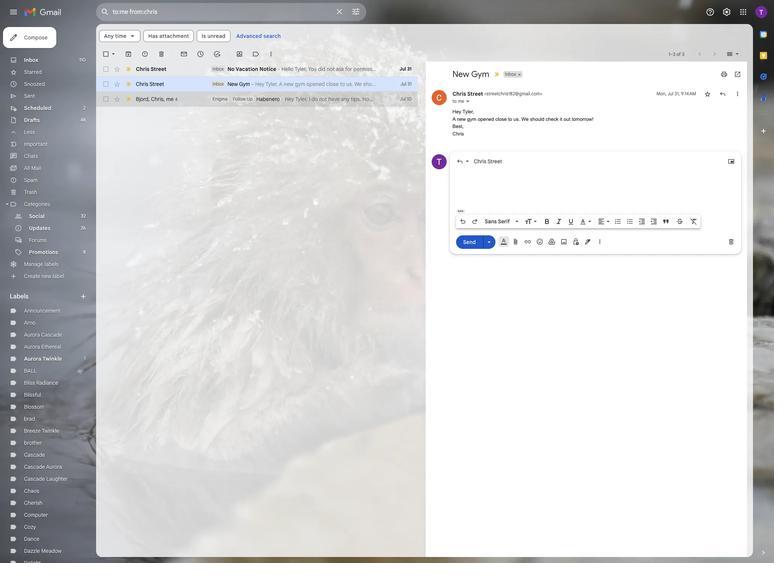 Task type: vqa. For each thing, say whether or not it's contained in the screenshot.
check to the bottom
yes



Task type: locate. For each thing, give the bounding box(es) containing it.
cascade up chaos
[[24, 476, 45, 482]]

0 vertical spatial opened
[[307, 81, 325, 87]]

1 vertical spatial to
[[453, 98, 457, 104]]

1 inside new gym main content
[[669, 51, 670, 57]]

quote ‪(⌘⇧9)‬ image
[[662, 218, 670, 225]]

inbox up starred
[[24, 57, 38, 63]]

a down to me
[[453, 116, 456, 122]]

labels navigation
[[0, 24, 96, 563]]

1 vertical spatial tyler,
[[463, 109, 474, 115]]

cascade up ethereal at the bottom of page
[[41, 332, 62, 338]]

0 vertical spatial gym
[[295, 81, 305, 87]]

Search mail text field
[[113, 8, 330, 16]]

1 vertical spatial a
[[453, 116, 456, 122]]

tyler, up habenero -
[[266, 81, 278, 87]]

1 horizontal spatial opened
[[478, 116, 494, 122]]

up
[[247, 96, 253, 102]]

0 horizontal spatial it
[[396, 81, 399, 87]]

opened inside hey tyler, a new gym opened close to us. we should check it out tomorrow! best, chris
[[478, 116, 494, 122]]

is unread
[[202, 33, 226, 39]]

hey down to me
[[453, 109, 461, 115]]

forums link
[[29, 237, 47, 244]]

blissful
[[24, 392, 41, 398]]

out inside hey tyler, a new gym opened close to us. we should check it out tomorrow! best, chris
[[564, 116, 571, 122]]

0 horizontal spatial 3
[[673, 51, 676, 57]]

0 vertical spatial tomorrow!
[[410, 81, 434, 87]]

chris street for new
[[136, 81, 164, 87]]

tyler, down show details icon
[[463, 109, 474, 115]]

chaos
[[24, 488, 39, 495]]

chris street right type of response image at right
[[474, 158, 502, 165]]

1 vertical spatial new
[[457, 116, 466, 122]]

1 vertical spatial hey
[[453, 109, 461, 115]]

1 horizontal spatial out
[[564, 116, 571, 122]]

hey down notice on the top of page
[[255, 81, 264, 87]]

brother link
[[24, 440, 42, 446]]

aurora up the aurora twinkle at the left bottom of page
[[24, 344, 40, 350]]

trash link
[[24, 189, 37, 196]]

0 horizontal spatial should
[[363, 81, 379, 87]]

inbox left no
[[213, 66, 224, 72]]

enigma
[[213, 96, 228, 102]]

0 vertical spatial it
[[396, 81, 399, 87]]

notice
[[260, 66, 276, 72]]

bulleted list ‪(⌘⇧8)‬ image
[[626, 218, 634, 225]]

1 for 1
[[84, 356, 86, 362]]

me left 4
[[166, 96, 174, 102]]

None checkbox
[[102, 50, 110, 58], [102, 65, 110, 73], [102, 80, 110, 88], [102, 95, 110, 103], [102, 50, 110, 58], [102, 65, 110, 73], [102, 80, 110, 88], [102, 95, 110, 103]]

31 for -
[[407, 66, 412, 72]]

street right type of response image at right
[[488, 158, 502, 165]]

31,
[[675, 91, 680, 96]]

2 horizontal spatial new
[[457, 116, 466, 122]]

1 vertical spatial best,
[[453, 124, 464, 129]]

1 vertical spatial -
[[251, 81, 254, 87]]

1 horizontal spatial to
[[453, 98, 457, 104]]

1 horizontal spatial check
[[546, 116, 559, 122]]

we
[[354, 81, 362, 87], [522, 116, 529, 122]]

0 horizontal spatial gym
[[295, 81, 305, 87]]

inbox up enigma
[[213, 81, 224, 87]]

2 horizontal spatial -
[[281, 96, 284, 103]]

advanced search options image
[[348, 4, 363, 19]]

1 horizontal spatial new
[[284, 81, 294, 87]]

0 vertical spatial out
[[401, 81, 409, 87]]

inbox inside the inbox no vacation notice -
[[213, 66, 224, 72]]

aurora for aurora ethereal
[[24, 344, 40, 350]]

1 vertical spatial it
[[560, 116, 562, 122]]

new down no
[[228, 81, 238, 87]]

jul 31 for hey
[[401, 81, 412, 87]]

opened
[[307, 81, 325, 87], [478, 116, 494, 122]]

0 horizontal spatial gym
[[239, 81, 250, 87]]

move to inbox image
[[236, 50, 243, 58]]

1 vertical spatial chris street
[[136, 81, 164, 87]]

gym up <
[[471, 69, 489, 79]]

underline ‪(⌘u)‬ image
[[567, 218, 575, 226]]

1 vertical spatial 1
[[84, 356, 86, 362]]

1 horizontal spatial tomorrow!
[[572, 116, 594, 122]]

bliss radiance link
[[24, 380, 58, 386]]

dazzle
[[24, 548, 40, 555]]

check
[[380, 81, 395, 87], [546, 116, 559, 122]]

remove formatting ‪(⌘\)‬ image
[[690, 218, 697, 225]]

jul 31
[[400, 66, 412, 72], [401, 81, 412, 87]]

1 horizontal spatial should
[[530, 116, 545, 122]]

best,
[[436, 81, 448, 87], [453, 124, 464, 129]]

attach files image
[[512, 238, 519, 246]]

1 vertical spatial we
[[522, 116, 529, 122]]

0 horizontal spatial tomorrow!
[[410, 81, 434, 87]]

31
[[407, 66, 412, 72], [408, 81, 412, 87]]

0 vertical spatial check
[[380, 81, 395, 87]]

1 horizontal spatial close
[[496, 116, 507, 122]]

aurora
[[24, 332, 40, 338], [24, 344, 40, 350], [24, 356, 41, 362], [46, 464, 62, 470]]

out
[[401, 81, 409, 87], [564, 116, 571, 122]]

0 vertical spatial a
[[279, 81, 283, 87]]

None search field
[[96, 3, 366, 21]]

1 vertical spatial gym
[[239, 81, 250, 87]]

1 horizontal spatial 1
[[669, 51, 670, 57]]

2 vertical spatial new
[[41, 273, 51, 280]]

1 horizontal spatial gym
[[467, 116, 477, 122]]

1 vertical spatial should
[[530, 116, 545, 122]]

sent
[[24, 93, 35, 100]]

send
[[463, 239, 476, 245]]

new left label
[[41, 273, 51, 280]]

new inside labels navigation
[[41, 273, 51, 280]]

2 vertical spatial to
[[508, 116, 512, 122]]

new up to me
[[453, 69, 469, 79]]

0 vertical spatial jul 31
[[400, 66, 412, 72]]

radiance
[[36, 380, 58, 386]]

0 vertical spatial best,
[[436, 81, 448, 87]]

0 horizontal spatial we
[[354, 81, 362, 87]]

create new label
[[24, 273, 64, 280]]

tyler, inside hey tyler, a new gym opened close to us. we should check it out tomorrow! best, chris
[[463, 109, 474, 115]]

1 row from the top
[[96, 62, 418, 77]]

advanced search button
[[233, 29, 284, 43]]

cascade down cascade link
[[24, 464, 45, 470]]

1 vertical spatial jul 31
[[401, 81, 412, 87]]

0 vertical spatial 1
[[669, 51, 670, 57]]

0 horizontal spatial ,
[[148, 96, 150, 102]]

3 right the of
[[682, 51, 685, 57]]

arno link
[[24, 320, 36, 326]]

cozy
[[24, 524, 36, 531]]

a up habenero -
[[279, 81, 283, 87]]

promotions
[[29, 249, 58, 256]]

inbox inside button
[[505, 71, 516, 77]]

1 horizontal spatial tyler,
[[463, 109, 474, 115]]

manage labels link
[[24, 261, 58, 268]]

jul for habenero -
[[400, 96, 406, 102]]

all mail link
[[24, 165, 41, 172]]

tyler,
[[266, 81, 278, 87], [463, 109, 474, 115]]

updates
[[29, 225, 50, 232]]

brother
[[24, 440, 42, 446]]

chris street for no
[[136, 66, 166, 72]]

strikethrough ‪(⌘⇧x)‬ image
[[676, 218, 684, 225]]

0 horizontal spatial to
[[340, 81, 345, 87]]

new up habenero -
[[284, 81, 294, 87]]

1 vertical spatial check
[[546, 116, 559, 122]]

0 horizontal spatial 1
[[84, 356, 86, 362]]

me left show details icon
[[458, 98, 464, 104]]

row
[[96, 62, 418, 77], [96, 77, 461, 92], [96, 92, 418, 107]]

aurora up ball
[[24, 356, 41, 362]]

inbox button
[[504, 71, 517, 78]]

tab list
[[753, 24, 774, 536]]

1 horizontal spatial me
[[458, 98, 464, 104]]

indent less ‪(⌘[)‬ image
[[638, 218, 646, 225]]

1 horizontal spatial best,
[[453, 124, 464, 129]]

0 horizontal spatial tyler,
[[266, 81, 278, 87]]

cascade aurora link
[[24, 464, 62, 470]]

hey
[[255, 81, 264, 87], [453, 109, 461, 115]]

more options image
[[598, 238, 602, 246]]

1 vertical spatial out
[[564, 116, 571, 122]]

- right notice on the top of page
[[278, 66, 280, 72]]

attachment
[[159, 33, 189, 39]]

hey tyler, a new gym opened close to us. we should check it out tomorrow! best, chris
[[453, 109, 594, 136]]

to inside hey tyler, a new gym opened close to us. we should check it out tomorrow! best, chris
[[508, 116, 512, 122]]

1 horizontal spatial -
[[278, 66, 280, 72]]

0 vertical spatial new
[[284, 81, 294, 87]]

gmail image
[[24, 5, 65, 20]]

sans serif
[[485, 218, 510, 225]]

0 horizontal spatial new
[[228, 81, 238, 87]]

follow
[[233, 96, 246, 102]]

0 vertical spatial tyler,
[[266, 81, 278, 87]]

serif
[[498, 218, 510, 225]]

new down to me
[[457, 116, 466, 122]]

0 vertical spatial 31
[[407, 66, 412, 72]]

0 vertical spatial chris street
[[136, 66, 166, 72]]

1 horizontal spatial hey
[[453, 109, 461, 115]]

- up up
[[251, 81, 254, 87]]

1 vertical spatial opened
[[478, 116, 494, 122]]

1 vertical spatial us.
[[514, 116, 520, 122]]

add to tasks image
[[213, 50, 221, 58]]

0 horizontal spatial hey
[[255, 81, 264, 87]]

- right habenero
[[281, 96, 284, 103]]

0 vertical spatial should
[[363, 81, 379, 87]]

0 vertical spatial us.
[[346, 81, 353, 87]]

0 horizontal spatial new
[[41, 273, 51, 280]]

1 vertical spatial twinkle
[[42, 428, 59, 434]]

2 3 from the left
[[682, 51, 685, 57]]

us. inside hey tyler, a new gym opened close to us. we should check it out tomorrow! best, chris
[[514, 116, 520, 122]]

0 vertical spatial -
[[278, 66, 280, 72]]

all
[[24, 165, 30, 172]]

1 vertical spatial 31
[[408, 81, 412, 87]]

jul for inbox no vacation notice -
[[400, 66, 406, 72]]

any time button
[[99, 30, 140, 42]]

cascade for cascade laughter
[[24, 476, 45, 482]]

scheduled
[[24, 105, 51, 112]]

1 horizontal spatial a
[[453, 116, 456, 122]]

3 row from the top
[[96, 92, 418, 107]]

bold ‪(⌘b)‬ image
[[543, 218, 551, 225]]

1 horizontal spatial us.
[[514, 116, 520, 122]]

twinkle right breeze
[[42, 428, 59, 434]]

0 vertical spatial gym
[[471, 69, 489, 79]]

twinkle down ethereal at the bottom of page
[[42, 356, 62, 362]]

advanced
[[236, 33, 262, 39]]

31 for hey
[[408, 81, 412, 87]]

0 horizontal spatial close
[[326, 81, 339, 87]]

jul inside "cell"
[[668, 91, 674, 96]]

0 vertical spatial to
[[340, 81, 345, 87]]

aurora cascade
[[24, 332, 62, 338]]

cascade down brother link
[[24, 452, 45, 458]]

1 horizontal spatial 3
[[682, 51, 685, 57]]

streetchris182@gmail.com
[[487, 91, 540, 96]]

2 , from the left
[[164, 96, 165, 102]]

street up 'bjord , chris , me 4'
[[150, 81, 164, 87]]

0 vertical spatial new
[[453, 69, 469, 79]]

1 inside labels navigation
[[84, 356, 86, 362]]

it inside hey tyler, a new gym opened close to us. we should check it out tomorrow! best, chris
[[560, 116, 562, 122]]

compose
[[24, 34, 47, 41]]

spam
[[24, 177, 38, 184]]

to
[[340, 81, 345, 87], [453, 98, 457, 104], [508, 116, 512, 122]]

chris street up 'bjord , chris , me 4'
[[136, 81, 164, 87]]

best, inside hey tyler, a new gym opened close to us. we should check it out tomorrow! best, chris
[[453, 124, 464, 129]]

gym up the follow up
[[239, 81, 250, 87]]

jul for inbox new gym - hey tyler, a new gym opened close to us. we should check it out tomorrow!  best, chris
[[401, 81, 407, 87]]

cherish
[[24, 500, 42, 507]]

not starred image
[[704, 90, 711, 98]]

1 vertical spatial gym
[[467, 116, 477, 122]]

1 horizontal spatial it
[[560, 116, 562, 122]]

2 row from the top
[[96, 77, 461, 92]]

chris street down report spam image on the top left of the page
[[136, 66, 166, 72]]

advanced search
[[236, 33, 281, 39]]

create
[[24, 273, 40, 280]]

sent link
[[24, 93, 35, 100]]

1 , from the left
[[148, 96, 150, 102]]

1 vertical spatial tomorrow!
[[572, 116, 594, 122]]

chris inside hey tyler, a new gym opened close to us. we should check it out tomorrow! best, chris
[[453, 131, 464, 136]]

3 left the of
[[673, 51, 676, 57]]

breeze
[[24, 428, 41, 434]]

1 horizontal spatial ,
[[164, 96, 165, 102]]

2 horizontal spatial to
[[508, 116, 512, 122]]

tomorrow! inside hey tyler, a new gym opened close to us. we should check it out tomorrow! best, chris
[[572, 116, 594, 122]]

cascade
[[41, 332, 62, 338], [24, 452, 45, 458], [24, 464, 45, 470], [24, 476, 45, 482]]

0 horizontal spatial best,
[[436, 81, 448, 87]]

me
[[166, 96, 174, 102], [458, 98, 464, 104]]

redo ‪(⌘y)‬ image
[[471, 218, 479, 225]]

1 vertical spatial close
[[496, 116, 507, 122]]

report spam image
[[141, 50, 149, 58]]

a inside hey tyler, a new gym opened close to us. we should check it out tomorrow! best, chris
[[453, 116, 456, 122]]

cherish link
[[24, 500, 42, 507]]

promotions link
[[29, 249, 58, 256]]

manage labels
[[24, 261, 58, 268]]

mon,
[[657, 91, 667, 96]]

dazzle meadow
[[24, 548, 62, 555]]

1 horizontal spatial new
[[453, 69, 469, 79]]

social link
[[29, 213, 45, 220]]

labels
[[10, 293, 28, 300]]

inbox inside inbox new gym - hey tyler, a new gym opened close to us. we should check it out tomorrow!  best, chris
[[213, 81, 224, 87]]

insert photo image
[[560, 238, 568, 246]]

spam link
[[24, 177, 38, 184]]

inbox
[[24, 57, 38, 63], [213, 66, 224, 72], [505, 71, 516, 77], [213, 81, 224, 87]]

1 – 3 of 3
[[669, 51, 685, 57]]

mon, jul 31, 9:14 am
[[657, 91, 696, 96]]

toggle split pane mode image
[[726, 50, 734, 58]]

1 horizontal spatial we
[[522, 116, 529, 122]]

cascade for cascade aurora
[[24, 464, 45, 470]]

0 horizontal spatial -
[[251, 81, 254, 87]]

0 vertical spatial twinkle
[[42, 356, 62, 362]]

2 vertical spatial -
[[281, 96, 284, 103]]

blissful link
[[24, 392, 41, 398]]

gym
[[471, 69, 489, 79], [239, 81, 250, 87]]

any time
[[104, 33, 127, 39]]

inbox up streetchris182@gmail.com
[[505, 71, 516, 77]]

aurora down arno link
[[24, 332, 40, 338]]

0 horizontal spatial a
[[279, 81, 283, 87]]

chris street < streetchris182@gmail.com >
[[453, 90, 542, 97]]



Task type: describe. For each thing, give the bounding box(es) containing it.
labels heading
[[10, 293, 80, 300]]

announcement link
[[24, 308, 60, 314]]

snooze image
[[197, 50, 204, 58]]

create new label link
[[24, 273, 64, 280]]

brad
[[24, 416, 35, 422]]

twinkle for breeze twinkle
[[42, 428, 59, 434]]

jul 31 for -
[[400, 66, 412, 72]]

blossom
[[24, 404, 44, 410]]

insert emoji ‪(⌘⇧2)‬ image
[[536, 238, 544, 246]]

twinkle for aurora twinkle
[[42, 356, 62, 362]]

send button
[[456, 235, 483, 249]]

discard draft ‪(⌘⇧d)‬ image
[[728, 238, 735, 246]]

blossom link
[[24, 404, 44, 410]]

cascade link
[[24, 452, 45, 458]]

row containing bjord
[[96, 92, 418, 107]]

breeze twinkle
[[24, 428, 59, 434]]

labels image
[[252, 50, 260, 58]]

we inside hey tyler, a new gym opened close to us. we should check it out tomorrow! best, chris
[[522, 116, 529, 122]]

insert link ‪(⌘k)‬ image
[[524, 238, 532, 246]]

inbox inside labels navigation
[[24, 57, 38, 63]]

ethereal
[[41, 344, 61, 350]]

search
[[263, 33, 281, 39]]

chaos link
[[24, 488, 39, 495]]

cozy link
[[24, 524, 36, 531]]

clear search image
[[332, 4, 347, 19]]

dazzle meadow link
[[24, 548, 62, 555]]

10
[[407, 96, 412, 102]]

9:14 am
[[681, 91, 696, 96]]

inbox no vacation notice -
[[213, 66, 282, 72]]

drafts
[[24, 117, 40, 124]]

has
[[148, 33, 158, 39]]

no
[[228, 66, 235, 72]]

has attachment button
[[143, 30, 194, 42]]

0 horizontal spatial me
[[166, 96, 174, 102]]

4
[[175, 96, 178, 102]]

announcement
[[24, 308, 60, 314]]

street down delete image
[[151, 66, 166, 72]]

aurora twinkle
[[24, 356, 62, 362]]

time
[[115, 33, 127, 39]]

breeze twinkle link
[[24, 428, 59, 434]]

undo ‪(⌘z)‬ image
[[459, 218, 467, 225]]

numbered list ‪(⌘⇧7)‬ image
[[614, 218, 622, 225]]

more send options image
[[485, 238, 493, 246]]

2
[[83, 105, 86, 111]]

less button
[[0, 126, 90, 138]]

0 vertical spatial we
[[354, 81, 362, 87]]

more image
[[267, 50, 275, 58]]

snoozed
[[24, 81, 45, 87]]

laughter
[[46, 476, 68, 482]]

0 vertical spatial hey
[[255, 81, 264, 87]]

aurora for aurora twinkle
[[24, 356, 41, 362]]

gym inside row
[[239, 81, 250, 87]]

meadow
[[41, 548, 62, 555]]

mark as unread image
[[180, 50, 188, 58]]

32
[[81, 213, 86, 219]]

main menu image
[[9, 8, 18, 17]]

updates link
[[29, 225, 50, 232]]

bliss radiance
[[24, 380, 58, 386]]

categories
[[24, 201, 50, 208]]

new inside hey tyler, a new gym opened close to us. we should check it out tomorrow! best, chris
[[457, 116, 466, 122]]

aurora ethereal
[[24, 344, 61, 350]]

mon, jul 31, 9:14 am cell
[[657, 90, 696, 98]]

1 for 1 – 3 of 3
[[669, 51, 670, 57]]

vacation
[[236, 66, 258, 72]]

it inside row
[[396, 81, 399, 87]]

chris street cell
[[453, 90, 542, 97]]

sans serif option
[[483, 218, 514, 225]]

ball link
[[24, 368, 37, 374]]

snoozed link
[[24, 81, 45, 87]]

less
[[24, 129, 35, 136]]

archive image
[[125, 50, 132, 58]]

search mail image
[[98, 5, 112, 19]]

manage
[[24, 261, 43, 268]]

inbox link
[[24, 57, 38, 63]]

should inside hey tyler, a new gym opened close to us. we should check it out tomorrow! best, chris
[[530, 116, 545, 122]]

2 vertical spatial chris street
[[474, 158, 502, 165]]

Not starred checkbox
[[704, 90, 711, 98]]

show details image
[[466, 99, 470, 104]]

chats link
[[24, 153, 38, 160]]

jul 10
[[400, 96, 412, 102]]

important
[[24, 141, 47, 148]]

aurora for aurora cascade
[[24, 332, 40, 338]]

new gym main content
[[96, 24, 753, 557]]

labels
[[45, 261, 58, 268]]

should inside row
[[363, 81, 379, 87]]

>
[[540, 91, 542, 96]]

of
[[677, 51, 681, 57]]

formatting options toolbar
[[456, 215, 700, 228]]

cascade for cascade link
[[24, 452, 45, 458]]

indent more ‪(⌘])‬ image
[[650, 218, 658, 225]]

arno
[[24, 320, 36, 326]]

computer
[[24, 512, 48, 519]]

is unread button
[[197, 30, 230, 42]]

compose button
[[3, 27, 56, 48]]

0 horizontal spatial us.
[[346, 81, 353, 87]]

0 horizontal spatial check
[[380, 81, 395, 87]]

0 horizontal spatial opened
[[307, 81, 325, 87]]

type of response image
[[456, 158, 464, 165]]

habenero -
[[256, 96, 285, 103]]

0 horizontal spatial out
[[401, 81, 409, 87]]

aurora twinkle link
[[24, 356, 62, 362]]

hey inside hey tyler, a new gym opened close to us. we should check it out tomorrow! best, chris
[[453, 109, 461, 115]]

a inside row
[[279, 81, 283, 87]]

italic ‪(⌘i)‬ image
[[555, 218, 563, 225]]

1 vertical spatial new
[[228, 81, 238, 87]]

computer link
[[24, 512, 48, 519]]

support image
[[706, 8, 715, 17]]

insert files using drive image
[[548, 238, 556, 246]]

close inside hey tyler, a new gym opened close to us. we should check it out tomorrow! best, chris
[[496, 116, 507, 122]]

1 horizontal spatial gym
[[471, 69, 489, 79]]

check inside hey tyler, a new gym opened close to us. we should check it out tomorrow! best, chris
[[546, 116, 559, 122]]

1 3 from the left
[[673, 51, 676, 57]]

48
[[81, 117, 86, 123]]

aurora up laughter
[[46, 464, 62, 470]]

has attachment
[[148, 33, 189, 39]]

any
[[104, 33, 114, 39]]

habenero
[[256, 96, 280, 103]]

trash
[[24, 189, 37, 196]]

110
[[79, 57, 86, 63]]

chats
[[24, 153, 38, 160]]

toggle confidential mode image
[[572, 238, 580, 246]]

street left <
[[467, 90, 483, 97]]

–
[[670, 51, 673, 57]]

aurora ethereal link
[[24, 344, 61, 350]]

aurora cascade link
[[24, 332, 62, 338]]

scheduled link
[[24, 105, 51, 112]]

insert signature image
[[584, 238, 592, 246]]

settings image
[[722, 8, 731, 17]]

<
[[484, 91, 487, 96]]

show trimmed content image
[[456, 209, 465, 213]]

0 vertical spatial close
[[326, 81, 339, 87]]

starred link
[[24, 69, 42, 75]]

all mail
[[24, 165, 41, 172]]

delete image
[[158, 50, 165, 58]]

dance link
[[24, 536, 39, 543]]

gym inside hey tyler, a new gym opened close to us. we should check it out tomorrow! best, chris
[[467, 116, 477, 122]]



